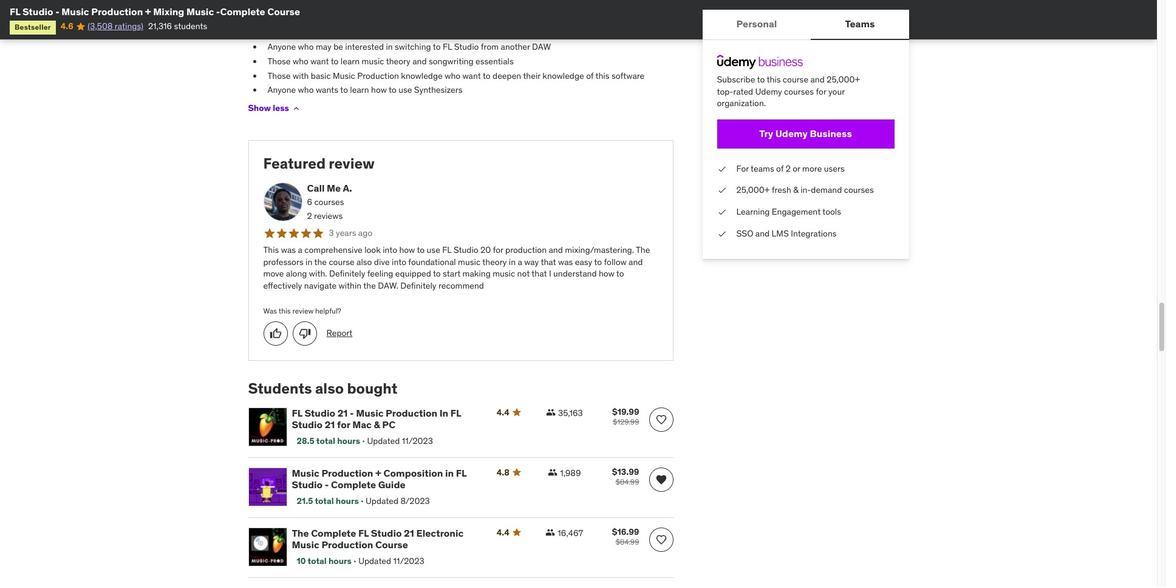 Task type: vqa. For each thing, say whether or not it's contained in the screenshot.
the understanding inside the Basic understanding of object-oriented programming (OOP) concepts, such as classes, objects, inheritance, polymorphism, and encapsulation.
no



Task type: describe. For each thing, give the bounding box(es) containing it.
songwriting
[[429, 56, 474, 67]]

courses inside call me a. 6 courses 2 reviews
[[314, 197, 344, 208]]

a.
[[343, 182, 352, 194]]

easy
[[575, 257, 592, 268]]

foundational
[[408, 257, 456, 268]]

21 inside "the complete fl studio 21 electronic music production course"
[[404, 528, 414, 540]]

courses inside 'subscribe to this course and 25,000+ top‑rated udemy courses for your organization.'
[[784, 86, 814, 97]]

fl studio - music production + mixing music -complete course
[[10, 5, 300, 18]]

and inside anyone who may be interested in switching to fl studio from another daw those who want to learn music theory and songwriting essentials those with basic music production knowledge who want to deepen their knowledge of this software anyone who wants to learn how to use synthesizers
[[413, 56, 427, 67]]

and up i
[[549, 245, 563, 256]]

(3,508
[[88, 21, 113, 32]]

less
[[273, 103, 289, 114]]

ago
[[358, 228, 372, 239]]

who up 'with'
[[293, 56, 308, 67]]

in inside music production + composition in fl studio - complete guide
[[445, 468, 454, 480]]

music inside music production + composition in fl studio - complete guide
[[292, 468, 319, 480]]

$84.99 for electronic
[[616, 538, 639, 547]]

master
[[382, 13, 408, 24]]

fl up bestseller
[[10, 5, 20, 18]]

updated 8/2023
[[366, 496, 430, 507]]

integrations
[[791, 228, 837, 239]]

3 years ago
[[329, 228, 372, 239]]

course inside this was a comprehensive look into how to use fl studio 20 for production and mixing/mastering. the professors in the course also dive into foundational music theory in a way that was easy to follow and move along with. definitely feeling equipped to start making music not that i understand how to effectively navigate within the daw. definitely recommend
[[329, 257, 355, 268]]

guide
[[378, 479, 406, 492]]

$16.99 $84.99
[[612, 527, 639, 547]]

the inside this was a comprehensive look into how to use fl studio 20 for production and mixing/mastering. the professors in the course also dive into foundational music theory in a way that was easy to follow and move along with. definitely feeling equipped to start making music not that i understand how to effectively navigate within the daw. definitely recommend
[[636, 245, 650, 256]]

21.5 total hours
[[297, 496, 359, 507]]

music inside anyone who may be interested in switching to fl studio from another daw those who want to learn music theory and songwriting essentials those with basic music production knowledge who want to deepen their knowledge of this software anyone who wants to learn how to use synthesizers
[[333, 70, 355, 81]]

21.5
[[297, 496, 313, 507]]

call
[[307, 182, 325, 194]]

how inside anyone who may be interested in switching to fl studio from another daw those who want to learn music theory and songwriting essentials those with basic music production knowledge who want to deepen their knowledge of this software anyone who wants to learn how to use synthesizers
[[371, 85, 387, 96]]

lms
[[772, 228, 789, 239]]

demand
[[811, 185, 842, 196]]

1 horizontal spatial the
[[363, 281, 376, 291]]

the inside "the complete fl studio 21 electronic music production course"
[[292, 528, 309, 540]]

xsmall image for 25,000+ fresh & in-demand courses
[[717, 185, 727, 197]]

anyone for anyone who wants to mix and master their own music
[[268, 13, 296, 24]]

1 vertical spatial courses
[[844, 185, 874, 196]]

production inside "the complete fl studio 21 electronic music production course"
[[322, 539, 373, 552]]

from
[[481, 42, 499, 53]]

interested
[[345, 42, 384, 53]]

xsmall image for 35,163
[[546, 408, 556, 418]]

pc
[[382, 419, 396, 431]]

may
[[316, 42, 332, 53]]

music up making on the top of page
[[458, 257, 481, 268]]

was
[[263, 307, 277, 316]]

hours for 21
[[337, 436, 360, 447]]

$16.99
[[612, 527, 639, 538]]

0 horizontal spatial review
[[293, 307, 314, 316]]

0 vertical spatial learn
[[341, 56, 360, 67]]

2 horizontal spatial how
[[599, 269, 615, 280]]

basic
[[311, 70, 331, 81]]

$13.99
[[612, 467, 639, 478]]

in up with.
[[306, 257, 312, 268]]

learning
[[737, 207, 770, 217]]

music left not
[[493, 269, 515, 280]]

$19.99
[[612, 407, 639, 418]]

deepen
[[493, 70, 521, 81]]

1 those from the top
[[268, 56, 291, 67]]

production inside anyone who may be interested in switching to fl studio from another daw those who want to learn music theory and songwriting essentials those with basic music production knowledge who want to deepen their knowledge of this software anyone who wants to learn how to use synthesizers
[[357, 70, 399, 81]]

total for studio
[[316, 436, 335, 447]]

students
[[174, 21, 207, 32]]

0 horizontal spatial 25,000+
[[737, 185, 770, 196]]

tools
[[823, 207, 841, 217]]

making
[[463, 269, 491, 280]]

theory inside anyone who may be interested in switching to fl studio from another daw those who want to learn music theory and songwriting essentials those with basic music production knowledge who want to deepen their knowledge of this software anyone who wants to learn how to use synthesizers
[[386, 56, 411, 67]]

essentials
[[476, 56, 514, 67]]

navigate
[[304, 281, 337, 291]]

fl right "in" at the bottom left of page
[[451, 408, 461, 420]]

0 horizontal spatial their
[[410, 13, 427, 24]]

show less button
[[248, 96, 301, 121]]

studio inside this was a comprehensive look into how to use fl studio 20 for production and mixing/mastering. the professors in the course also dive into foundational music theory in a way that was easy to follow and move along with. definitely feeling equipped to start making music not that i understand how to effectively navigate within the daw. definitely recommend
[[454, 245, 478, 256]]

featured
[[263, 154, 326, 173]]

1 horizontal spatial definitely
[[400, 281, 436, 291]]

was this review helpful?
[[263, 307, 341, 316]]

xsmall image inside show less button
[[291, 104, 301, 114]]

updated 11/2023 for music
[[367, 436, 433, 447]]

anyone for anyone who may be interested in switching to fl studio from another daw those who want to learn music theory and songwriting essentials those with basic music production knowledge who want to deepen their knowledge of this software anyone who wants to learn how to use synthesizers
[[268, 42, 296, 53]]

complete inside "the complete fl studio 21 electronic music production course"
[[311, 528, 356, 540]]

users
[[824, 163, 845, 174]]

1 vertical spatial learn
[[350, 85, 369, 96]]

personal button
[[702, 10, 811, 39]]

to inside 'subscribe to this course and 25,000+ top‑rated udemy courses for your organization.'
[[757, 74, 765, 85]]

1 vertical spatial that
[[532, 269, 547, 280]]

0 vertical spatial into
[[383, 245, 397, 256]]

own
[[429, 13, 445, 24]]

along
[[286, 269, 307, 280]]

0 vertical spatial &
[[793, 185, 799, 196]]

1 horizontal spatial how
[[399, 245, 415, 256]]

featured review
[[263, 154, 375, 173]]

engagement
[[772, 207, 821, 217]]

studio inside music production + composition in fl studio - complete guide
[[292, 479, 323, 492]]

$19.99 $129.99
[[612, 407, 639, 427]]

fl up '28.5'
[[292, 408, 302, 420]]

4.8
[[497, 468, 510, 479]]

2 inside call me a. 6 courses 2 reviews
[[307, 211, 312, 222]]

their inside anyone who may be interested in switching to fl studio from another daw those who want to learn music theory and songwriting essentials those with basic music production knowledge who want to deepen their knowledge of this software anyone who wants to learn how to use synthesizers
[[523, 70, 541, 81]]

understand
[[553, 269, 597, 280]]

1 vertical spatial into
[[392, 257, 406, 268]]

organization.
[[717, 98, 766, 109]]

the complete fl studio 21 electronic music production course link
[[292, 528, 482, 552]]

and inside 'subscribe to this course and 25,000+ top‑rated udemy courses for your organization.'
[[811, 74, 825, 85]]

and right mix
[[365, 13, 380, 24]]

10
[[297, 557, 306, 568]]

$84.99 for fl
[[616, 478, 639, 487]]

music up 4.6
[[62, 5, 89, 18]]

wants inside anyone who may be interested in switching to fl studio from another daw those who want to learn music theory and songwriting essentials those with basic music production knowledge who want to deepen their knowledge of this software anyone who wants to learn how to use synthesizers
[[316, 85, 338, 96]]

updated 11/2023 for 21
[[358, 557, 424, 568]]

music up students
[[186, 5, 214, 18]]

udemy business image
[[717, 55, 803, 69]]

course inside 'subscribe to this course and 25,000+ top‑rated udemy courses for your organization.'
[[783, 74, 809, 85]]

xsmall image for 16,467
[[546, 528, 555, 538]]

start
[[443, 269, 461, 280]]

students also bought
[[248, 380, 397, 399]]

comprehensive
[[304, 245, 362, 256]]

21,316 students
[[148, 21, 207, 32]]

studio inside anyone who may be interested in switching to fl studio from another daw those who want to learn music theory and songwriting essentials those with basic music production knowledge who want to deepen their knowledge of this software anyone who wants to learn how to use synthesizers
[[454, 42, 479, 53]]

total for complete
[[308, 557, 327, 568]]

music inside anyone who may be interested in switching to fl studio from another daw those who want to learn music theory and songwriting essentials those with basic music production knowledge who want to deepen their knowledge of this software anyone who wants to learn how to use synthesizers
[[362, 56, 384, 67]]

updated for studio
[[358, 557, 391, 568]]

xsmall image for for teams of 2 or more users
[[717, 163, 727, 175]]

udemy inside try udemy business link
[[775, 128, 808, 140]]

1,989
[[560, 468, 581, 479]]

0 vertical spatial 2
[[786, 163, 791, 174]]

follow
[[604, 257, 627, 268]]

music inside "the complete fl studio 21 electronic music production course"
[[292, 539, 319, 552]]

helpful?
[[315, 307, 341, 316]]

4.6
[[61, 21, 73, 32]]

6
[[307, 197, 312, 208]]

reviews
[[314, 211, 343, 222]]

personal
[[737, 18, 777, 30]]

1 horizontal spatial review
[[329, 154, 375, 173]]

daw
[[532, 42, 551, 53]]

with
[[293, 70, 309, 81]]

look
[[365, 245, 381, 256]]

0 horizontal spatial course
[[267, 5, 300, 18]]

1 wants from the top
[[316, 13, 338, 24]]

learning engagement tools
[[737, 207, 841, 217]]

composition
[[384, 468, 443, 480]]

teams button
[[811, 10, 909, 39]]

production inside fl studio 21 - music production in fl studio 21 for mac & pc
[[386, 408, 437, 420]]

1 horizontal spatial a
[[518, 257, 522, 268]]

udemy inside 'subscribe to this course and 25,000+ top‑rated udemy courses for your organization.'
[[755, 86, 782, 97]]

sso and lms integrations
[[737, 228, 837, 239]]

0 horizontal spatial this
[[279, 307, 291, 316]]

who down songwriting
[[445, 70, 460, 81]]

try udemy business
[[759, 128, 852, 140]]

1 horizontal spatial of
[[776, 163, 784, 174]]

xsmall image for sso and lms integrations
[[717, 228, 727, 240]]

try
[[759, 128, 773, 140]]

who down 'with'
[[298, 85, 314, 96]]

11/2023 for electronic
[[393, 557, 424, 568]]

equipped
[[395, 269, 431, 280]]

hours for guide
[[336, 496, 359, 507]]



Task type: locate. For each thing, give the bounding box(es) containing it.
4.4
[[497, 408, 510, 419], [497, 528, 510, 539]]

4.4 down 4.8
[[497, 528, 510, 539]]

0 vertical spatial anyone
[[268, 13, 296, 24]]

call me a. 6 courses 2 reviews
[[307, 182, 352, 222]]

be
[[334, 42, 343, 53]]

1 vertical spatial total
[[315, 496, 334, 507]]

review up a.
[[329, 154, 375, 173]]

1 vertical spatial anyone
[[268, 42, 296, 53]]

learn down be
[[341, 56, 360, 67]]

this left software
[[596, 70, 610, 81]]

xsmall image left 35,163
[[546, 408, 556, 418]]

updated 11/2023 down pc
[[367, 436, 433, 447]]

for teams of 2 or more users
[[737, 163, 845, 174]]

1 vertical spatial the
[[363, 281, 376, 291]]

teams
[[845, 18, 875, 30]]

subscribe
[[717, 74, 755, 85]]

2 horizontal spatial courses
[[844, 185, 874, 196]]

total for production
[[315, 496, 334, 507]]

knowledge up synthesizers
[[401, 70, 443, 81]]

11/2023 down the complete fl studio 21 electronic music production course link
[[393, 557, 424, 568]]

or
[[793, 163, 800, 174]]

+ inside music production + composition in fl studio - complete guide
[[375, 468, 381, 480]]

xsmall image
[[291, 104, 301, 114], [717, 207, 727, 218], [717, 228, 727, 240], [546, 408, 556, 418]]

want
[[311, 56, 329, 67], [463, 70, 481, 81]]

for right 20
[[493, 245, 503, 256]]

1 horizontal spatial this
[[596, 70, 610, 81]]

hours right 10
[[329, 557, 352, 568]]

1 $84.99 from the top
[[616, 478, 639, 487]]

production left "in" at the bottom left of page
[[386, 408, 437, 420]]

bestseller
[[15, 23, 51, 32]]

production up '21.5 total hours'
[[322, 468, 373, 480]]

studio up bestseller
[[22, 5, 53, 18]]

this inside anyone who may be interested in switching to fl studio from another daw those who want to learn music theory and songwriting essentials those with basic music production knowledge who want to deepen their knowledge of this software anyone who wants to learn how to use synthesizers
[[596, 70, 610, 81]]

sso
[[737, 228, 753, 239]]

1 vertical spatial their
[[523, 70, 541, 81]]

0 vertical spatial 25,000+
[[827, 74, 860, 85]]

1 horizontal spatial +
[[375, 468, 381, 480]]

21 left mac
[[338, 408, 348, 420]]

1 vertical spatial $84.99
[[616, 538, 639, 547]]

how
[[371, 85, 387, 96], [399, 245, 415, 256], [599, 269, 615, 280]]

show
[[248, 103, 271, 114]]

this right was
[[279, 307, 291, 316]]

of left or
[[776, 163, 784, 174]]

wishlist image right $16.99 $84.99
[[655, 535, 667, 547]]

0 vertical spatial theory
[[386, 56, 411, 67]]

who left the may
[[298, 42, 314, 53]]

2 knowledge from the left
[[543, 70, 584, 81]]

25,000+ up learning
[[737, 185, 770, 196]]

0 vertical spatial course
[[783, 74, 809, 85]]

0 vertical spatial updated 11/2023
[[367, 436, 433, 447]]

$84.99 up the $16.99
[[616, 478, 639, 487]]

production
[[91, 5, 143, 18], [357, 70, 399, 81], [386, 408, 437, 420], [322, 468, 373, 480], [322, 539, 373, 552]]

1 horizontal spatial &
[[793, 185, 799, 196]]

studio inside "the complete fl studio 21 electronic music production course"
[[371, 528, 402, 540]]

in right composition
[[445, 468, 454, 480]]

+ up updated 8/2023
[[375, 468, 381, 480]]

courses up reviews
[[314, 197, 344, 208]]

0 vertical spatial updated
[[367, 436, 400, 447]]

0 vertical spatial those
[[268, 56, 291, 67]]

udemy
[[755, 86, 782, 97], [775, 128, 808, 140]]

within
[[339, 281, 362, 291]]

their left own
[[410, 13, 427, 24]]

and up try udemy business
[[811, 74, 825, 85]]

production up (3,508 ratings)
[[91, 5, 143, 18]]

11/2023
[[402, 436, 433, 447], [393, 557, 424, 568]]

in left 'switching'
[[386, 42, 393, 53]]

for inside this was a comprehensive look into how to use fl studio 20 for production and mixing/mastering. the professors in the course also dive into foundational music theory in a way that was easy to follow and move along with. definitely feeling equipped to start making music not that i understand how to effectively navigate within the daw. definitely recommend
[[493, 245, 503, 256]]

definitely down equipped
[[400, 281, 436, 291]]

1 vertical spatial 2
[[307, 211, 312, 222]]

0 vertical spatial want
[[311, 56, 329, 67]]

25,000+ fresh & in-demand courses
[[737, 185, 874, 196]]

1 vertical spatial course
[[375, 539, 408, 552]]

use inside this was a comprehensive look into how to use fl studio 20 for production and mixing/mastering. the professors in the course also dive into foundational music theory in a way that was easy to follow and move along with. definitely feeling equipped to start making music not that i understand how to effectively navigate within the daw. definitely recommend
[[427, 245, 440, 256]]

4.4 for fl studio 21 - music production in fl studio 21 for mac & pc
[[497, 408, 510, 419]]

complete inside music production + composition in fl studio - complete guide
[[331, 479, 376, 492]]

studio up '28.5'
[[292, 419, 323, 431]]

another
[[501, 42, 530, 53]]

1 vertical spatial theory
[[482, 257, 507, 268]]

1 horizontal spatial the
[[636, 245, 650, 256]]

mark as unhelpful image
[[299, 328, 311, 340]]

wants up the may
[[316, 13, 338, 24]]

xsmall image for 1,989
[[548, 468, 558, 478]]

learn
[[341, 56, 360, 67], [350, 85, 369, 96]]

&
[[793, 185, 799, 196], [374, 419, 380, 431]]

0 horizontal spatial for
[[337, 419, 350, 431]]

0 horizontal spatial a
[[298, 245, 302, 256]]

mixing/mastering.
[[565, 245, 634, 256]]

into up the dive
[[383, 245, 397, 256]]

0 vertical spatial wishlist image
[[655, 414, 667, 426]]

this
[[263, 245, 279, 256]]

dive
[[374, 257, 390, 268]]

35,163
[[558, 408, 583, 419]]

music inside fl studio 21 - music production in fl studio 21 for mac & pc
[[356, 408, 384, 420]]

professors
[[263, 257, 304, 268]]

0 horizontal spatial +
[[145, 5, 151, 18]]

that left i
[[532, 269, 547, 280]]

2 vertical spatial hours
[[329, 557, 352, 568]]

$84.99 right 16,467
[[616, 538, 639, 547]]

xsmall image
[[717, 163, 727, 175], [717, 185, 727, 197], [548, 468, 558, 478], [546, 528, 555, 538]]

2 vertical spatial how
[[599, 269, 615, 280]]

the right mixing/mastering.
[[636, 245, 650, 256]]

the up 10
[[292, 528, 309, 540]]

1 wishlist image from the top
[[655, 414, 667, 426]]

2 those from the top
[[268, 70, 291, 81]]

mixing
[[153, 5, 184, 18]]

hours down mac
[[337, 436, 360, 447]]

total right '28.5'
[[316, 436, 335, 447]]

use
[[399, 85, 412, 96], [427, 245, 440, 256]]

2 vertical spatial total
[[308, 557, 327, 568]]

-
[[55, 5, 59, 18], [216, 5, 220, 18], [350, 408, 354, 420], [325, 479, 329, 492]]

1 vertical spatial use
[[427, 245, 440, 256]]

28.5 total hours
[[297, 436, 360, 447]]

wishlist image for the complete fl studio 21 electronic music production course
[[655, 535, 667, 547]]

updated for -
[[367, 436, 400, 447]]

updated down "the complete fl studio 21 electronic music production course"
[[358, 557, 391, 568]]

this
[[596, 70, 610, 81], [767, 74, 781, 85], [279, 307, 291, 316]]

& inside fl studio 21 - music production in fl studio 21 for mac & pc
[[374, 419, 380, 431]]

switching
[[395, 42, 431, 53]]

me
[[327, 182, 341, 194]]

for
[[816, 86, 826, 97], [493, 245, 503, 256], [337, 419, 350, 431]]

xsmall image left 16,467
[[546, 528, 555, 538]]

into right the dive
[[392, 257, 406, 268]]

0 vertical spatial hours
[[337, 436, 360, 447]]

this was a comprehensive look into how to use fl studio 20 for production and mixing/mastering. the professors in the course also dive into foundational music theory in a way that was easy to follow and move along with. definitely feeling equipped to start making music not that i understand how to effectively navigate within the daw. definitely recommend
[[263, 245, 650, 291]]

16,467
[[558, 528, 583, 539]]

production
[[505, 245, 547, 256]]

21 left electronic
[[404, 528, 414, 540]]

xsmall image left the sso
[[717, 228, 727, 240]]

how up equipped
[[399, 245, 415, 256]]

0 horizontal spatial knowledge
[[401, 70, 443, 81]]

fl down updated 8/2023
[[358, 528, 369, 540]]

10 total hours
[[297, 557, 352, 568]]

total right 21.5
[[315, 496, 334, 507]]

(3,508 ratings)
[[88, 21, 143, 32]]

- inside music production + composition in fl studio - complete guide
[[325, 479, 329, 492]]

tab list
[[702, 10, 909, 40]]

studio up 21.5
[[292, 479, 323, 492]]

xsmall image left 1,989
[[548, 468, 558, 478]]

how down follow
[[599, 269, 615, 280]]

0 vertical spatial was
[[281, 245, 296, 256]]

xsmall image for learning engagement tools
[[717, 207, 727, 218]]

2 down 6
[[307, 211, 312, 222]]

software
[[612, 70, 645, 81]]

and
[[365, 13, 380, 24], [413, 56, 427, 67], [811, 74, 825, 85], [756, 228, 770, 239], [549, 245, 563, 256], [629, 257, 643, 268]]

0 horizontal spatial the
[[314, 257, 327, 268]]

i
[[549, 269, 551, 280]]

mix
[[350, 13, 363, 24]]

updated for composition
[[366, 496, 398, 507]]

also left bought
[[315, 380, 344, 399]]

0 vertical spatial of
[[586, 70, 594, 81]]

11/2023 for production
[[402, 436, 433, 447]]

2 vertical spatial anyone
[[268, 85, 296, 96]]

who left mix
[[298, 13, 314, 24]]

1 vertical spatial want
[[463, 70, 481, 81]]

0 vertical spatial complete
[[220, 5, 265, 18]]

1 vertical spatial course
[[329, 257, 355, 268]]

1 horizontal spatial 21
[[338, 408, 348, 420]]

1 vertical spatial the
[[292, 528, 309, 540]]

theory down 20
[[482, 257, 507, 268]]

recommend
[[439, 281, 484, 291]]

updated
[[367, 436, 400, 447], [366, 496, 398, 507], [358, 557, 391, 568]]

1 vertical spatial 11/2023
[[393, 557, 424, 568]]

music
[[447, 13, 469, 24], [362, 56, 384, 67], [458, 257, 481, 268], [493, 269, 515, 280]]

1 vertical spatial updated
[[366, 496, 398, 507]]

1 horizontal spatial courses
[[784, 86, 814, 97]]

1 vertical spatial definitely
[[400, 281, 436, 291]]

1 vertical spatial those
[[268, 70, 291, 81]]

use inside anyone who may be interested in switching to fl studio from another daw those who want to learn music theory and songwriting essentials those with basic music production knowledge who want to deepen their knowledge of this software anyone who wants to learn how to use synthesizers
[[399, 85, 412, 96]]

1 knowledge from the left
[[401, 70, 443, 81]]

who
[[298, 13, 314, 24], [298, 42, 314, 53], [293, 56, 308, 67], [445, 70, 460, 81], [298, 85, 314, 96]]

also
[[357, 257, 372, 268], [315, 380, 344, 399]]

wishlist image for fl studio 21 - music production in fl studio 21 for mac & pc
[[655, 414, 667, 426]]

$84.99 inside $16.99 $84.99
[[616, 538, 639, 547]]

the
[[314, 257, 327, 268], [363, 281, 376, 291]]

in-
[[801, 185, 811, 196]]

1 vertical spatial complete
[[331, 479, 376, 492]]

and right follow
[[629, 257, 643, 268]]

music right own
[[447, 13, 469, 24]]

fl inside music production + composition in fl studio - complete guide
[[456, 468, 467, 480]]

mark as helpful image
[[269, 328, 282, 340]]

theory down 'switching'
[[386, 56, 411, 67]]

definitely up the within
[[329, 269, 365, 280]]

0 vertical spatial $84.99
[[616, 478, 639, 487]]

courses left your
[[784, 86, 814, 97]]

their
[[410, 13, 427, 24], [523, 70, 541, 81]]

wants down basic on the left
[[316, 85, 338, 96]]

with.
[[309, 269, 327, 280]]

was up understand in the top of the page
[[558, 257, 573, 268]]

was
[[281, 245, 296, 256], [558, 257, 573, 268]]

in inside anyone who may be interested in switching to fl studio from another daw those who want to learn music theory and songwriting essentials those with basic music production knowledge who want to deepen their knowledge of this software anyone who wants to learn how to use synthesizers
[[386, 42, 393, 53]]

anyone who may be interested in switching to fl studio from another daw those who want to learn music theory and songwriting essentials those with basic music production knowledge who want to deepen their knowledge of this software anyone who wants to learn how to use synthesizers
[[268, 42, 645, 96]]

0 vertical spatial 4.4
[[497, 408, 510, 419]]

anyone who wants to mix and master their own music
[[268, 13, 469, 24]]

1 vertical spatial udemy
[[775, 128, 808, 140]]

try udemy business link
[[717, 120, 894, 149]]

your
[[829, 86, 845, 97]]

1 horizontal spatial their
[[523, 70, 541, 81]]

show less
[[248, 103, 289, 114]]

review
[[329, 154, 375, 173], [293, 307, 314, 316]]

0 vertical spatial a
[[298, 245, 302, 256]]

0 horizontal spatial &
[[374, 419, 380, 431]]

2 wishlist image from the top
[[655, 474, 667, 487]]

music down bought
[[356, 408, 384, 420]]

for inside 'subscribe to this course and 25,000+ top‑rated udemy courses for your organization.'
[[816, 86, 826, 97]]

was up professors
[[281, 245, 296, 256]]

2 $84.99 from the top
[[616, 538, 639, 547]]

1 vertical spatial was
[[558, 257, 573, 268]]

wishlist image
[[655, 414, 667, 426], [655, 474, 667, 487], [655, 535, 667, 547]]

music right basic on the left
[[333, 70, 355, 81]]

3 anyone from the top
[[268, 85, 296, 96]]

fl inside this was a comprehensive look into how to use fl studio 20 for production and mixing/mastering. the professors in the course also dive into foundational music theory in a way that was easy to follow and move along with. definitely feeling equipped to start making music not that i understand how to effectively navigate within the daw. definitely recommend
[[442, 245, 452, 256]]

teams
[[751, 163, 774, 174]]

udemy right try
[[775, 128, 808, 140]]

0 vertical spatial that
[[541, 257, 556, 268]]

0 vertical spatial definitely
[[329, 269, 365, 280]]

0 horizontal spatial course
[[329, 257, 355, 268]]

$84.99
[[616, 478, 639, 487], [616, 538, 639, 547]]

2 4.4 from the top
[[497, 528, 510, 539]]

not
[[517, 269, 530, 280]]

xsmall image left for
[[717, 163, 727, 175]]

3 wishlist image from the top
[[655, 535, 667, 547]]

course down udemy business image at top right
[[783, 74, 809, 85]]

0 horizontal spatial 21
[[325, 419, 335, 431]]

1 4.4 from the top
[[497, 408, 510, 419]]

fl up foundational
[[442, 245, 452, 256]]

years
[[336, 228, 356, 239]]

music up 10
[[292, 539, 319, 552]]

1 horizontal spatial want
[[463, 70, 481, 81]]

1 vertical spatial 25,000+
[[737, 185, 770, 196]]

udemy up organization.
[[755, 86, 782, 97]]

mac
[[352, 419, 372, 431]]

production inside music production + composition in fl studio - complete guide
[[322, 468, 373, 480]]

report button
[[326, 328, 353, 340]]

fl studio 21 - music production in fl studio 21 for mac & pc link
[[292, 408, 482, 432]]

those up less
[[268, 56, 291, 67]]

call me ace image
[[263, 183, 302, 222]]

that up i
[[541, 257, 556, 268]]

0 vertical spatial the
[[314, 257, 327, 268]]

1 vertical spatial +
[[375, 468, 381, 480]]

2 vertical spatial courses
[[314, 197, 344, 208]]

fl inside anyone who may be interested in switching to fl studio from another daw those who want to learn music theory and songwriting essentials those with basic music production knowledge who want to deepen their knowledge of this software anyone who wants to learn how to use synthesizers
[[443, 42, 452, 53]]

feeling
[[367, 269, 393, 280]]

studio left 20
[[454, 245, 478, 256]]

also inside this was a comprehensive look into how to use fl studio 20 for production and mixing/mastering. the professors in the course also dive into foundational music theory in a way that was easy to follow and move along with. definitely feeling equipped to start making music not that i understand how to effectively navigate within the daw. definitely recommend
[[357, 257, 372, 268]]

wishlist image right $129.99
[[655, 414, 667, 426]]

2 vertical spatial for
[[337, 419, 350, 431]]

20
[[480, 245, 491, 256]]

this inside 'subscribe to this course and 25,000+ top‑rated udemy courses for your organization.'
[[767, 74, 781, 85]]

4.4 for the complete fl studio 21 electronic music production course
[[497, 528, 510, 539]]

2 vertical spatial wishlist image
[[655, 535, 667, 547]]

and right the sso
[[756, 228, 770, 239]]

and down 'switching'
[[413, 56, 427, 67]]

- inside fl studio 21 - music production in fl studio 21 for mac & pc
[[350, 408, 354, 420]]

0 vertical spatial wants
[[316, 13, 338, 24]]

course inside "the complete fl studio 21 electronic music production course"
[[375, 539, 408, 552]]

music down interested
[[362, 56, 384, 67]]

production down interested
[[357, 70, 399, 81]]

music up 21.5
[[292, 468, 319, 480]]

the down "feeling"
[[363, 281, 376, 291]]

1 horizontal spatial knowledge
[[543, 70, 584, 81]]

tab list containing personal
[[702, 10, 909, 40]]

1 vertical spatial 4.4
[[497, 528, 510, 539]]

1 horizontal spatial use
[[427, 245, 440, 256]]

0 vertical spatial courses
[[784, 86, 814, 97]]

0 vertical spatial the
[[636, 245, 650, 256]]

1 vertical spatial hours
[[336, 496, 359, 507]]

0 vertical spatial how
[[371, 85, 387, 96]]

& left pc
[[374, 419, 380, 431]]

0 horizontal spatial also
[[315, 380, 344, 399]]

0 vertical spatial use
[[399, 85, 412, 96]]

want up basic on the left
[[311, 56, 329, 67]]

0 vertical spatial udemy
[[755, 86, 782, 97]]

wishlist image for music production + composition in fl studio - complete guide
[[655, 474, 667, 487]]

knowledge
[[401, 70, 443, 81], [543, 70, 584, 81]]

for left mac
[[337, 419, 350, 431]]

fl inside "the complete fl studio 21 electronic music production course"
[[358, 528, 369, 540]]

0 vertical spatial +
[[145, 5, 151, 18]]

1 horizontal spatial course
[[375, 539, 408, 552]]

25,000+ up your
[[827, 74, 860, 85]]

1 horizontal spatial course
[[783, 74, 809, 85]]

of inside anyone who may be interested in switching to fl studio from another daw those who want to learn music theory and songwriting essentials those with basic music production knowledge who want to deepen their knowledge of this software anyone who wants to learn how to use synthesizers
[[586, 70, 594, 81]]

synthesizers
[[414, 85, 463, 96]]

their right deepen
[[523, 70, 541, 81]]

way
[[524, 257, 539, 268]]

0 horizontal spatial theory
[[386, 56, 411, 67]]

1 horizontal spatial 2
[[786, 163, 791, 174]]

1 anyone from the top
[[268, 13, 296, 24]]

wishlist image right $13.99 $84.99
[[655, 474, 667, 487]]

wants
[[316, 13, 338, 24], [316, 85, 338, 96]]

21,316
[[148, 21, 172, 32]]

for inside fl studio 21 - music production in fl studio 21 for mac & pc
[[337, 419, 350, 431]]

fl
[[10, 5, 20, 18], [443, 42, 452, 53], [442, 245, 452, 256], [292, 408, 302, 420], [451, 408, 461, 420], [456, 468, 467, 480], [358, 528, 369, 540]]

2 anyone from the top
[[268, 42, 296, 53]]

25,000+ inside 'subscribe to this course and 25,000+ top‑rated udemy courses for your organization.'
[[827, 74, 860, 85]]

2 wants from the top
[[316, 85, 338, 96]]

courses right demand
[[844, 185, 874, 196]]

report
[[326, 328, 353, 339]]

studio up songwriting
[[454, 42, 479, 53]]

course down comprehensive
[[329, 257, 355, 268]]

of left software
[[586, 70, 594, 81]]

complete
[[220, 5, 265, 18], [331, 479, 376, 492], [311, 528, 356, 540]]

1 horizontal spatial was
[[558, 257, 573, 268]]

0 horizontal spatial definitely
[[329, 269, 365, 280]]

electronic
[[416, 528, 464, 540]]

production up "10 total hours"
[[322, 539, 373, 552]]

use left synthesizers
[[399, 85, 412, 96]]

learn down interested
[[350, 85, 369, 96]]

$84.99 inside $13.99 $84.99
[[616, 478, 639, 487]]

in down production
[[509, 257, 516, 268]]

& left in-
[[793, 185, 799, 196]]

theory inside this was a comprehensive look into how to use fl studio 20 for production and mixing/mastering. the professors in the course also dive into foundational music theory in a way that was easy to follow and move along with. definitely feeling equipped to start making music not that i understand how to effectively navigate within the daw. definitely recommend
[[482, 257, 507, 268]]

0 vertical spatial for
[[816, 86, 826, 97]]

music production + composition in fl studio - complete guide link
[[292, 468, 482, 492]]

0 vertical spatial their
[[410, 13, 427, 24]]

1 horizontal spatial for
[[493, 245, 503, 256]]

1 vertical spatial wishlist image
[[655, 474, 667, 487]]

studio down students also bought at the left bottom of page
[[305, 408, 335, 420]]



